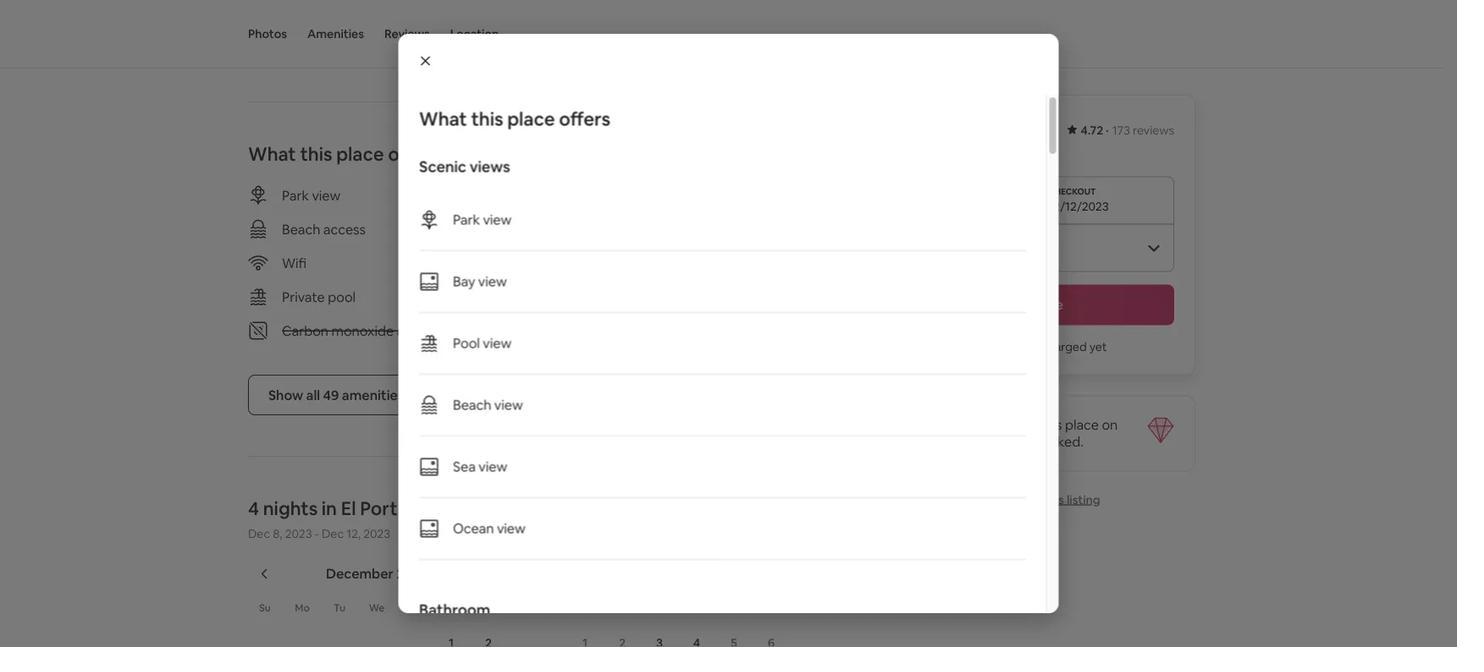 Task type: vqa. For each thing, say whether or not it's contained in the screenshot.
monoxide
yes



Task type: locate. For each thing, give the bounding box(es) containing it.
0 horizontal spatial place
[[336, 142, 384, 166]]

2 th from the left
[[692, 602, 704, 615]]

bed
[[314, 24, 336, 39], [506, 24, 528, 39]]

·
[[1106, 123, 1109, 138]]

1 vertical spatial beach
[[453, 397, 491, 414]]

173
[[1112, 123, 1130, 138]]

place for views
[[507, 107, 555, 131]]

wifi
[[282, 254, 307, 272]]

january
[[617, 565, 668, 583]]

0 horizontal spatial mo
[[295, 602, 310, 615]]

1 we from the left
[[369, 602, 385, 615]]

view up "beach access"
[[312, 187, 341, 204]]

ocean
[[453, 520, 494, 538]]

tu down the january
[[617, 602, 629, 615]]

report this listing button
[[976, 492, 1101, 508]]

amenities
[[307, 26, 364, 41]]

2023 right december
[[397, 565, 428, 583]]

park up "beach access"
[[282, 187, 309, 204]]

offers for park view
[[388, 142, 440, 166]]

ocean view
[[453, 520, 525, 538]]

we
[[369, 602, 385, 615], [653, 602, 668, 615]]

1 horizontal spatial 2023
[[363, 527, 391, 542]]

you won't be charged yet
[[969, 339, 1107, 354]]

1 horizontal spatial dec
[[322, 527, 344, 542]]

park view
[[282, 187, 341, 204], [453, 211, 511, 229]]

0 horizontal spatial park
[[282, 187, 309, 204]]

1 horizontal spatial bed
[[506, 24, 528, 39]]

1 tu from the left
[[334, 602, 345, 615]]

2 we from the left
[[653, 602, 668, 615]]

1 vertical spatial offers
[[388, 142, 440, 166]]

mo
[[295, 602, 310, 615], [579, 602, 593, 615]]

0 vertical spatial beach
[[282, 221, 320, 238]]

0 vertical spatial offers
[[559, 107, 610, 131]]

usually
[[959, 434, 1001, 451]]

1 horizontal spatial what
[[419, 107, 467, 131]]

th down 2024
[[692, 602, 704, 615]]

0 horizontal spatial what
[[248, 142, 296, 166]]

bed right double
[[506, 24, 528, 39]]

1 left queen
[[269, 24, 274, 39]]

1 1 from the left
[[269, 24, 274, 39]]

de
[[402, 497, 424, 521]]

dec
[[248, 527, 270, 542], [322, 527, 344, 542]]

2 vertical spatial place
[[1065, 417, 1099, 434]]

1 horizontal spatial su
[[543, 602, 555, 615]]

what this place offers up access
[[248, 142, 440, 166]]

reviews button
[[384, 0, 430, 68]]

1 vertical spatial place
[[336, 142, 384, 166]]

12,
[[346, 527, 361, 542]]

1 horizontal spatial mo
[[579, 602, 593, 615]]

0 horizontal spatial sa
[[483, 602, 494, 615]]

1 vertical spatial what this place offers
[[248, 142, 440, 166]]

1 th from the left
[[408, 602, 420, 615]]

double
[[466, 24, 504, 39]]

0 horizontal spatial tu
[[334, 602, 345, 615]]

beach up wifi
[[282, 221, 320, 238]]

park view down 'views'
[[453, 211, 511, 229]]

0 vertical spatial what this place offers
[[419, 107, 610, 131]]

2
[[647, 24, 654, 39]]

offers inside dialog
[[559, 107, 610, 131]]

photos button
[[248, 0, 287, 68]]

place up 'views'
[[507, 107, 555, 131]]

2 horizontal spatial 2023
[[397, 565, 428, 583]]

0 vertical spatial place
[[507, 107, 555, 131]]

2 fr from the left
[[730, 602, 740, 615]]

1 for 1 double bed
[[458, 24, 463, 39]]

1 horizontal spatial 1
[[458, 24, 463, 39]]

1 horizontal spatial this
[[471, 107, 503, 131]]

1 vertical spatial this
[[300, 142, 332, 166]]

2023 left -
[[285, 527, 312, 542]]

reviews
[[384, 26, 430, 41]]

dec left 8,
[[248, 527, 270, 542]]

0 horizontal spatial 1
[[269, 24, 274, 39]]

1 bed from the left
[[314, 24, 336, 39]]

park down scenic views
[[453, 211, 480, 229]]

view right the sea
[[478, 459, 507, 476]]

1 horizontal spatial tu
[[617, 602, 629, 615]]

su
[[259, 602, 271, 615], [543, 602, 555, 615]]

12/12/2023 button
[[902, 177, 1175, 224]]

4
[[248, 497, 259, 521]]

0 horizontal spatial offers
[[388, 142, 440, 166]]

reserve
[[1013, 296, 1064, 314]]

beds
[[691, 24, 718, 39]]

queen
[[277, 24, 311, 39]]

0 vertical spatial park view
[[282, 187, 341, 204]]

dec right -
[[322, 527, 344, 542]]

pool
[[328, 288, 356, 306]]

el
[[341, 497, 356, 521]]

1 vertical spatial what
[[248, 142, 296, 166]]

12/12/2023
[[1049, 199, 1109, 214]]

bed right queen
[[314, 24, 336, 39]]

park inside what this place offers dialog
[[453, 211, 480, 229]]

sa
[[483, 602, 494, 615], [767, 602, 778, 615]]

1 horizontal spatial beach
[[453, 397, 491, 414]]

1 vertical spatial park
[[453, 211, 480, 229]]

this inside dialog
[[471, 107, 503, 131]]

park view up "beach access"
[[282, 187, 341, 204]]

2 sa from the left
[[767, 602, 778, 615]]

we down january 2024
[[653, 602, 668, 615]]

0 horizontal spatial bed
[[314, 24, 336, 39]]

beach inside what this place offers dialog
[[453, 397, 491, 414]]

report
[[1003, 492, 1041, 508]]

1 mo from the left
[[295, 602, 310, 615]]

0 horizontal spatial th
[[408, 602, 420, 615]]

what inside dialog
[[419, 107, 467, 131]]

place up access
[[336, 142, 384, 166]]

0 vertical spatial this
[[471, 107, 503, 131]]

private pool
[[282, 288, 356, 306]]

2 1 from the left
[[458, 24, 463, 39]]

0 horizontal spatial park view
[[282, 187, 341, 204]]

location
[[450, 26, 499, 41]]

beach
[[282, 221, 320, 238], [453, 397, 491, 414]]

4.72
[[1081, 123, 1104, 138]]

december 2023
[[326, 565, 428, 583]]

you
[[969, 339, 989, 354]]

th
[[408, 602, 420, 615], [692, 602, 704, 615]]

park view inside what this place offers dialog
[[453, 211, 511, 229]]

1
[[269, 24, 274, 39], [458, 24, 463, 39]]

1 horizontal spatial place
[[507, 107, 555, 131]]

1 vertical spatial park view
[[453, 211, 511, 229]]

yet
[[1090, 339, 1107, 354]]

geoff's place on airbnb is usually fully booked.
[[902, 417, 1118, 451]]

this
[[471, 107, 503, 131], [300, 142, 332, 166], [1044, 492, 1064, 508]]

2023 right '12,'
[[363, 527, 391, 542]]

calendar application
[[228, 547, 1370, 648]]

what this place offers
[[419, 107, 610, 131], [248, 142, 440, 166]]

0 horizontal spatial beach
[[282, 221, 320, 238]]

1 left double
[[458, 24, 463, 39]]

2 bed from the left
[[506, 24, 528, 39]]

report this listing
[[1003, 492, 1101, 508]]

december
[[326, 565, 394, 583]]

what
[[419, 107, 467, 131], [248, 142, 296, 166]]

1 horizontal spatial th
[[692, 602, 704, 615]]

park
[[282, 187, 309, 204], [453, 211, 480, 229]]

what this place offers for scenic views
[[419, 107, 610, 131]]

0 vertical spatial what
[[419, 107, 467, 131]]

this left listing at the right bottom of the page
[[1044, 492, 1064, 508]]

what this place offers up 'views'
[[419, 107, 610, 131]]

0 horizontal spatial we
[[369, 602, 385, 615]]

1 horizontal spatial we
[[653, 602, 668, 615]]

fr
[[447, 602, 456, 615], [730, 602, 740, 615]]

place for view
[[336, 142, 384, 166]]

-
[[315, 527, 319, 542]]

th down the december 2023
[[408, 602, 420, 615]]

0 vertical spatial park
[[282, 187, 309, 204]]

0 horizontal spatial this
[[300, 142, 332, 166]]

49
[[323, 387, 339, 404]]

1 fr from the left
[[447, 602, 456, 615]]

2 horizontal spatial place
[[1065, 417, 1099, 434]]

view right bay
[[478, 273, 507, 290]]

place inside dialog
[[507, 107, 555, 131]]

offers
[[559, 107, 610, 131], [388, 142, 440, 166]]

2 vertical spatial this
[[1044, 492, 1064, 508]]

beach for beach view
[[453, 397, 491, 414]]

this for view
[[300, 142, 332, 166]]

1 horizontal spatial fr
[[730, 602, 740, 615]]

1 horizontal spatial offers
[[559, 107, 610, 131]]

place left on
[[1065, 417, 1099, 434]]

amenities
[[342, 387, 404, 404]]

beach down pool
[[453, 397, 491, 414]]

1 horizontal spatial park view
[[453, 211, 511, 229]]

geoff's
[[1017, 417, 1062, 434]]

1 horizontal spatial sa
[[767, 602, 778, 615]]

0 horizontal spatial fr
[[447, 602, 456, 615]]

view down 'views'
[[483, 211, 511, 229]]

2024
[[671, 565, 702, 583]]

view
[[312, 187, 341, 204], [483, 211, 511, 229], [478, 273, 507, 290], [482, 335, 511, 352], [494, 397, 523, 414], [478, 459, 507, 476], [497, 520, 525, 538]]

sea
[[453, 459, 475, 476]]

1 horizontal spatial park
[[453, 211, 480, 229]]

tu
[[334, 602, 345, 615], [617, 602, 629, 615]]

we down the december 2023
[[369, 602, 385, 615]]

0 horizontal spatial su
[[259, 602, 271, 615]]

2 single beds
[[647, 24, 718, 39]]

what this place offers inside what this place offers dialog
[[419, 107, 610, 131]]

this up 'views'
[[471, 107, 503, 131]]

this up "beach access"
[[300, 142, 332, 166]]

all
[[306, 387, 320, 404]]

pool
[[453, 335, 480, 352]]

tu down december
[[334, 602, 345, 615]]

0 horizontal spatial dec
[[248, 527, 270, 542]]

access
[[323, 221, 366, 238]]

view right 'ocean'
[[497, 520, 525, 538]]

bed for 1 double bed
[[506, 24, 528, 39]]



Task type: describe. For each thing, give the bounding box(es) containing it.
january 2024
[[617, 565, 702, 583]]

bay view
[[453, 273, 507, 290]]

1 double bed
[[458, 24, 528, 39]]

pool view
[[453, 335, 511, 352]]

bay
[[453, 273, 475, 290]]

2 horizontal spatial this
[[1044, 492, 1064, 508]]

2 tu from the left
[[617, 602, 629, 615]]

1 dec from the left
[[248, 527, 270, 542]]

private
[[282, 288, 325, 306]]

show all 49 amenities
[[268, 387, 404, 404]]

2 su from the left
[[543, 602, 555, 615]]

2 mo from the left
[[579, 602, 593, 615]]

bathroom
[[419, 600, 490, 620]]

beach access
[[282, 221, 366, 238]]

fully
[[1004, 434, 1030, 451]]

listing
[[1067, 492, 1101, 508]]

airbnb
[[902, 434, 944, 451]]

views
[[469, 157, 510, 177]]

1 su from the left
[[259, 602, 271, 615]]

1 queen bed
[[269, 24, 336, 39]]

photos
[[248, 26, 287, 41]]

in
[[322, 497, 337, 521]]

2 dec from the left
[[322, 527, 344, 542]]

what for park
[[248, 142, 296, 166]]

port
[[360, 497, 398, 521]]

nights
[[263, 497, 318, 521]]

reviews
[[1133, 123, 1175, 138]]

what this place offers for park view
[[248, 142, 440, 166]]

carbon
[[282, 322, 329, 340]]

0 horizontal spatial 2023
[[285, 527, 312, 542]]

charged
[[1042, 339, 1087, 354]]

what for scenic
[[419, 107, 467, 131]]

beach for beach access
[[282, 221, 320, 238]]

la
[[428, 497, 443, 521]]

1 for 1 queen bed
[[269, 24, 274, 39]]

view down pool view
[[494, 397, 523, 414]]

reserve button
[[902, 285, 1175, 326]]

4.72 · 173 reviews
[[1081, 123, 1175, 138]]

won't
[[992, 339, 1022, 354]]

beach view
[[453, 397, 523, 414]]

2023 inside calendar application
[[397, 565, 428, 583]]

scenic views
[[419, 157, 510, 177]]

scenic
[[419, 157, 466, 177]]

4 nights in el port de la selva dec 8, 2023 - dec 12, 2023
[[248, 497, 493, 542]]

offers for scenic views
[[559, 107, 610, 131]]

is
[[947, 434, 956, 451]]

amenities button
[[307, 0, 364, 68]]

single
[[656, 24, 688, 39]]

1 sa from the left
[[483, 602, 494, 615]]

alarm
[[397, 322, 432, 340]]

view right pool
[[482, 335, 511, 352]]

booked.
[[1033, 434, 1084, 451]]

on
[[1102, 417, 1118, 434]]

bed for 1 queen bed
[[314, 24, 336, 39]]

show
[[268, 387, 303, 404]]

monoxide
[[332, 322, 394, 340]]

show all 49 amenities button
[[248, 375, 425, 416]]

carbon monoxide alarm
[[282, 322, 432, 340]]

what this place offers dialog
[[398, 34, 1059, 648]]

sea view
[[453, 459, 507, 476]]

8,
[[273, 527, 282, 542]]

location button
[[450, 0, 499, 68]]

selva
[[447, 497, 493, 521]]

this for views
[[471, 107, 503, 131]]

place inside geoff's place on airbnb is usually fully booked.
[[1065, 417, 1099, 434]]

be
[[1025, 339, 1039, 354]]



